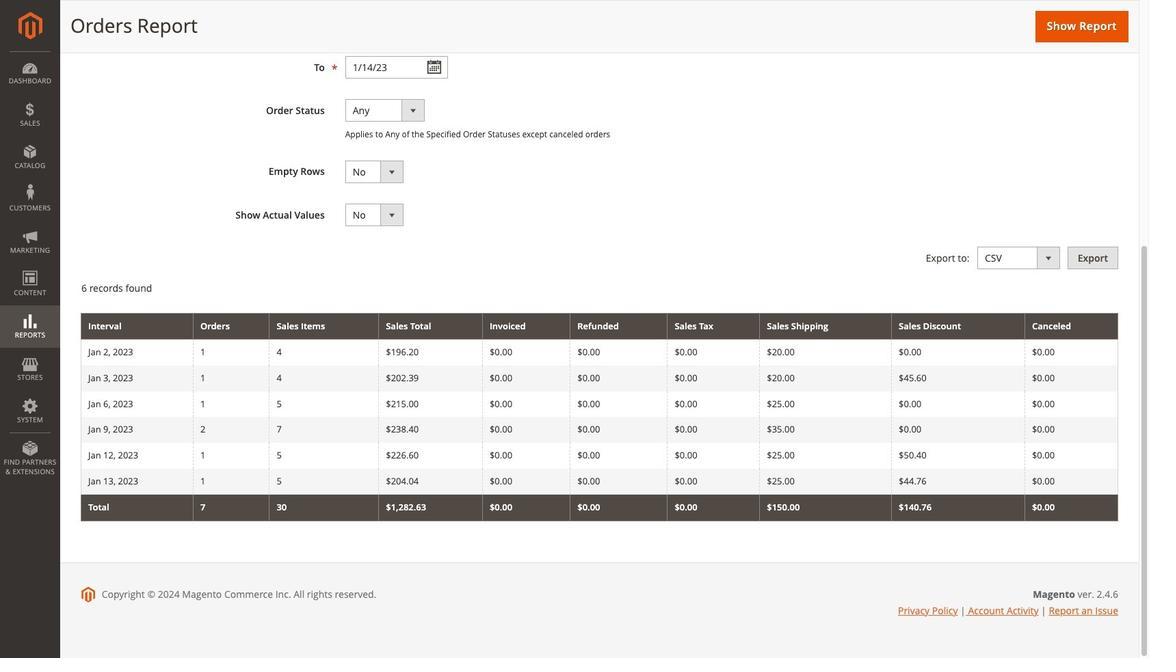 Task type: locate. For each thing, give the bounding box(es) containing it.
menu bar
[[0, 51, 60, 484]]

magento admin panel image
[[18, 12, 42, 40]]

None text field
[[345, 13, 448, 36]]

None text field
[[345, 56, 448, 79]]



